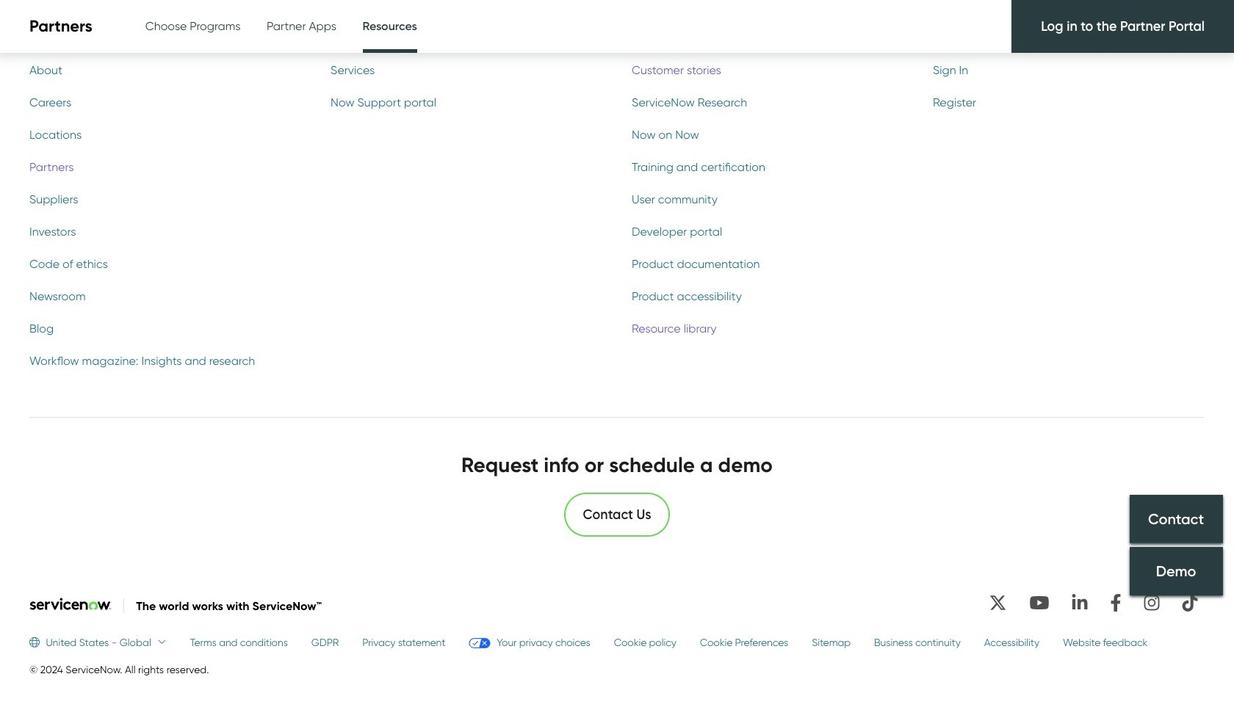 Task type: locate. For each thing, give the bounding box(es) containing it.
instagram image
[[1137, 588, 1167, 618]]

arc image
[[1127, 15, 1145, 32]]

twitter image
[[982, 588, 1014, 618]]



Task type: vqa. For each thing, say whether or not it's contained in the screenshot.
TikTok icon
yes



Task type: describe. For each thing, give the bounding box(es) containing it.
angle down image
[[151, 638, 166, 648]]

tiktok image
[[1175, 588, 1205, 618]]

globe image
[[29, 638, 46, 648]]

facebook image
[[1103, 588, 1128, 618]]

linkedin image
[[1065, 588, 1095, 618]]

youtube image
[[1023, 588, 1056, 618]]

servicenow image
[[29, 598, 112, 610]]



